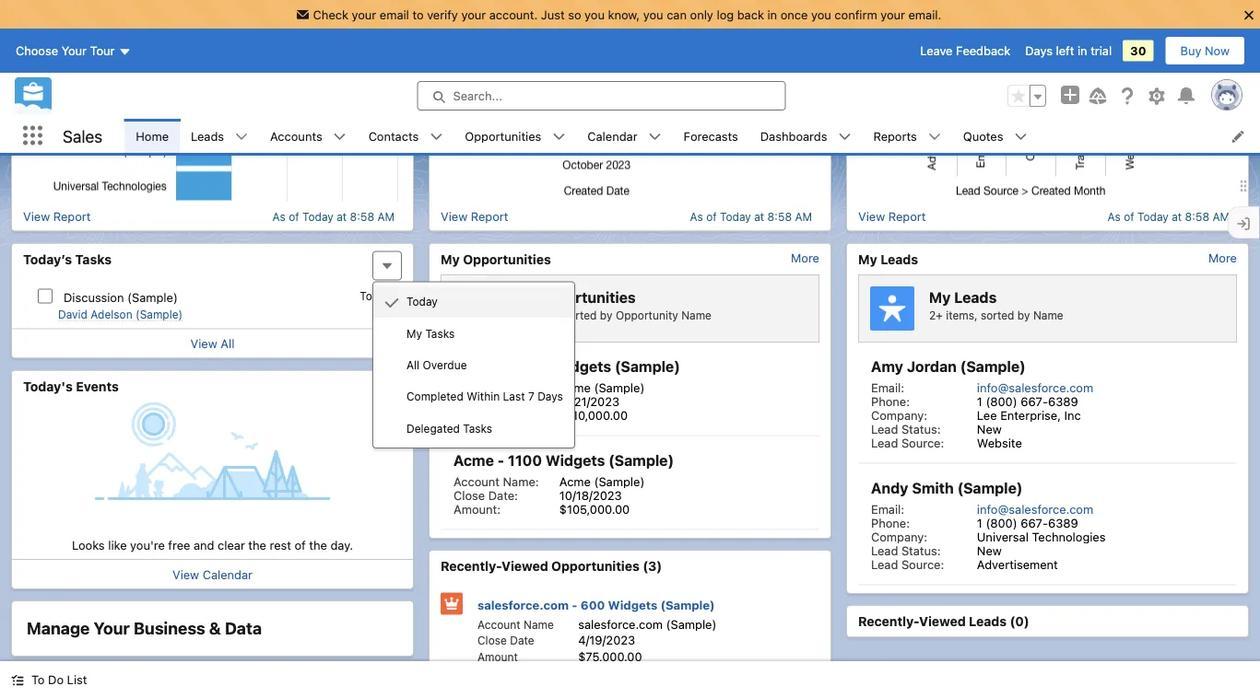 Task type: vqa. For each thing, say whether or not it's contained in the screenshot.
"Recycle Bin" button
no



Task type: locate. For each thing, give the bounding box(es) containing it.
acme up completed within last 7 days link
[[454, 358, 494, 376]]

calendar list item
[[577, 119, 673, 153]]

salesforce.com up the account name
[[478, 599, 569, 613]]

company: for amy
[[871, 409, 928, 422]]

acme - 1,200 widgets (sample)
[[454, 358, 680, 376]]

delegated tasks
[[407, 422, 493, 435]]

2 lead status: from the top
[[871, 544, 941, 558]]

your right verify
[[461, 7, 486, 21]]

info@salesforce.com link
[[977, 381, 1094, 395], [977, 503, 1094, 516]]

2 view report from the left
[[441, 210, 509, 224]]

0 horizontal spatial your
[[61, 44, 87, 58]]

2 vertical spatial -
[[572, 599, 578, 613]]

at for 1st view report link from left
[[337, 210, 347, 223]]

1 horizontal spatial more link
[[1209, 251, 1238, 265]]

the left day. on the left bottom
[[309, 539, 327, 552]]

verify
[[427, 7, 458, 21]]

close date
[[478, 635, 535, 648]]

0 vertical spatial name:
[[503, 381, 539, 395]]

email:
[[871, 381, 905, 395], [871, 503, 905, 516]]

2+ inside my opportunities 2+ items, sorted by opportunity name
[[512, 309, 525, 322]]

my up jordan
[[930, 289, 951, 306]]

2 new from the top
[[977, 544, 1002, 558]]

1 the from the left
[[248, 539, 266, 552]]

info@salesforce.com link up universal technologies
[[977, 503, 1094, 516]]

text default image inside reports "list item"
[[928, 131, 941, 143]]

text default image inside the dashboards list item
[[839, 131, 852, 143]]

show more my opportunities records element
[[791, 251, 820, 265]]

1 1 from the top
[[977, 395, 983, 409]]

menu containing today
[[373, 286, 574, 445]]

by left opportunity at top
[[600, 309, 613, 322]]

new
[[977, 422, 1002, 436], [977, 544, 1002, 558]]

items, inside my leads 2+ items, sorted by name
[[946, 309, 978, 322]]

0 horizontal spatial days
[[538, 391, 563, 403]]

tasks for my tasks
[[425, 327, 455, 340]]

1 vertical spatial tasks
[[425, 327, 455, 340]]

in
[[768, 7, 777, 21], [1078, 44, 1088, 58]]

info@salesforce.com up universal technologies
[[977, 503, 1094, 516]]

1 1 (800) 667-6389 from the top
[[977, 395, 1079, 409]]

date:
[[488, 395, 518, 409], [488, 489, 518, 503]]

1 info@salesforce.com link from the top
[[977, 381, 1094, 395]]

sorted inside my leads 2+ items, sorted by name
[[981, 309, 1015, 322]]

leave feedback
[[921, 44, 1011, 58]]

1 vertical spatial 6389
[[1049, 516, 1079, 530]]

7
[[528, 391, 535, 403]]

1 as of today at 8:​58 am from the left
[[273, 210, 395, 223]]

date: down 1100 at the left bottom of page
[[488, 489, 518, 503]]

3 at from the left
[[1172, 210, 1182, 223]]

2 vertical spatial close
[[478, 635, 507, 648]]

0 vertical spatial in
[[768, 7, 777, 21]]

choose your tour button
[[15, 36, 132, 66]]

667- for amy jordan (sample)
[[1021, 395, 1049, 409]]

close up amount
[[478, 635, 507, 648]]

widgets up '10/18/2023'
[[546, 452, 605, 470]]

1 vertical spatial email:
[[871, 503, 905, 516]]

1 email: from the top
[[871, 381, 905, 395]]

2 as of today at 8:​58 am from the left
[[690, 210, 812, 223]]

as of today at 8:​58 am up show more my opportunities records element
[[690, 210, 812, 223]]

- for 1,200
[[498, 358, 505, 376]]

1 source: from the top
[[902, 436, 945, 450]]

opportunities up opportunity at top
[[537, 289, 636, 306]]

lead source: up andy
[[871, 436, 945, 450]]

0 horizontal spatial view report
[[23, 210, 91, 224]]

1 vertical spatial lead source:
[[871, 558, 945, 572]]

sorted up acme - 1,200 widgets (sample)
[[563, 309, 597, 322]]

2 company: from the top
[[871, 530, 928, 544]]

my for my tasks
[[407, 327, 422, 340]]

salesforce.com for salesforce.com (sample)
[[578, 618, 663, 632]]

1 vertical spatial acme (sample)
[[560, 475, 645, 489]]

acme down acme - 1,200 widgets (sample)
[[560, 381, 591, 395]]

2 horizontal spatial view report
[[859, 210, 926, 224]]

text default image for calendar
[[649, 131, 662, 143]]

2 view report link from the left
[[441, 210, 509, 224]]

1 vertical spatial viewed
[[920, 615, 966, 630]]

0 vertical spatial info@salesforce.com link
[[977, 381, 1094, 395]]

2 info@salesforce.com from the top
[[977, 503, 1094, 516]]

8:​58 up show more my opportunities records element
[[768, 210, 792, 223]]

1 view report from the left
[[23, 210, 91, 224]]

1 down andy smith (sample)
[[977, 516, 983, 530]]

667-
[[1021, 395, 1049, 409], [1021, 516, 1049, 530]]

2 lead source: from the top
[[871, 558, 945, 572]]

contacts list item
[[357, 119, 454, 153]]

calendar down the search... button
[[588, 129, 638, 143]]

0 vertical spatial recently-
[[441, 559, 502, 575]]

tasks for today's tasks
[[75, 252, 112, 267]]

account up close date
[[478, 619, 521, 632]]

1 vertical spatial account
[[454, 475, 500, 489]]

text default image left 'reports'
[[839, 131, 852, 143]]

email
[[380, 7, 409, 21]]

1 667- from the top
[[1021, 395, 1049, 409]]

1 vertical spatial salesforce.com
[[578, 618, 663, 632]]

operations
[[81, 681, 146, 697]]

1 name: from the top
[[503, 381, 539, 395]]

status: for smith
[[902, 544, 941, 558]]

1 by from the left
[[600, 309, 613, 322]]

1 horizontal spatial 8:​58
[[768, 210, 792, 223]]

account name: for 1,200
[[454, 381, 539, 395]]

by inside my leads 2+ items, sorted by name
[[1018, 309, 1031, 322]]

close date: down 1100 at the left bottom of page
[[454, 489, 518, 503]]

1 horizontal spatial your
[[94, 619, 130, 639]]

2 text default image from the left
[[334, 131, 346, 143]]

close for salesforce.com - 600 widgets (sample)
[[478, 635, 507, 648]]

667- left inc
[[1021, 395, 1049, 409]]

3 you from the left
[[811, 7, 832, 21]]

2 lead from the top
[[871, 436, 899, 450]]

acme (sample) up $105,000.00
[[560, 475, 645, 489]]

tasks up all overdue
[[425, 327, 455, 340]]

2 date: from the top
[[488, 489, 518, 503]]

text default image for contacts
[[430, 131, 443, 143]]

widgets for 1100
[[546, 452, 605, 470]]

0 horizontal spatial your
[[352, 7, 376, 21]]

1 vertical spatial status:
[[902, 544, 941, 558]]

1 vertical spatial info@salesforce.com
[[977, 503, 1094, 516]]

text default image right quotes
[[1015, 131, 1028, 143]]

sales for sales
[[63, 126, 103, 146]]

items, for opportunities
[[529, 309, 560, 322]]

0 vertical spatial your
[[61, 44, 87, 58]]

am up show more my leads records element
[[1213, 210, 1230, 223]]

3 text default image from the left
[[430, 131, 443, 143]]

text default image right contacts at the left of page
[[430, 131, 443, 143]]

info@salesforce.com
[[977, 381, 1094, 395], [977, 503, 1094, 516]]

1 acme (sample) from the top
[[560, 381, 645, 395]]

events
[[76, 379, 119, 394]]

1 vertical spatial recently-
[[859, 615, 920, 630]]

1,200
[[508, 358, 548, 376]]

2 horizontal spatial view report link
[[859, 210, 926, 224]]

email: for andy
[[871, 503, 905, 516]]

2 more from the left
[[1209, 251, 1238, 265]]

2 status: from the top
[[902, 544, 941, 558]]

account for acme - 1,200 widgets (sample)
[[454, 381, 500, 395]]

list containing home
[[125, 119, 1261, 153]]

text default image inside 'contacts' list item
[[430, 131, 443, 143]]

(800) for andy smith (sample)
[[986, 516, 1018, 530]]

$105,000.00
[[560, 503, 630, 516]]

2 the from the left
[[309, 539, 327, 552]]

viewed up the account name
[[502, 559, 548, 575]]

buy
[[1181, 44, 1202, 58]]

1 8:​58 from the left
[[350, 210, 374, 223]]

1 horizontal spatial calendar
[[588, 129, 638, 143]]

report up my opportunities
[[471, 210, 509, 224]]

text default image inside accounts list item
[[334, 131, 346, 143]]

1 at from the left
[[337, 210, 347, 223]]

3 as of today at 8:​58 am from the left
[[1108, 210, 1230, 223]]

text default image inside calendar "list item"
[[649, 131, 662, 143]]

1 vertical spatial source:
[[902, 558, 945, 572]]

0 vertical spatial company:
[[871, 409, 928, 422]]

source: for jordan
[[902, 436, 945, 450]]

2 6389 from the top
[[1049, 516, 1079, 530]]

sales left home
[[63, 126, 103, 146]]

3 view report from the left
[[859, 210, 926, 224]]

2 vertical spatial tasks
[[463, 422, 493, 435]]

2 horizontal spatial tasks
[[463, 422, 493, 435]]

account up amount:
[[454, 475, 500, 489]]

1 am from the left
[[378, 210, 395, 223]]

0 horizontal spatial items,
[[529, 309, 560, 322]]

days right 7
[[538, 391, 563, 403]]

(800) up advertisement
[[986, 516, 1018, 530]]

company: for andy
[[871, 530, 928, 544]]

my down the my opportunities link
[[512, 289, 533, 306]]

1 date: from the top
[[488, 395, 518, 409]]

company: down amy
[[871, 409, 928, 422]]

667- up advertisement
[[1021, 516, 1049, 530]]

new for jordan
[[977, 422, 1002, 436]]

viewed for leads
[[920, 615, 966, 630]]

6389 up advertisement
[[1049, 516, 1079, 530]]

viewed left (0)
[[920, 615, 966, 630]]

delegated tasks link
[[373, 413, 574, 445]]

my inside menu
[[407, 327, 422, 340]]

day.
[[331, 539, 353, 552]]

2 more link from the left
[[1209, 251, 1238, 265]]

my opportunities link
[[441, 251, 551, 267]]

widgets up 11/21/2023
[[552, 358, 611, 376]]

text default image left the forecasts
[[649, 131, 662, 143]]

1 vertical spatial company:
[[871, 530, 928, 544]]

1 (800) 667-6389 up website
[[977, 395, 1079, 409]]

1 vertical spatial account name:
[[454, 475, 539, 489]]

2 horizontal spatial you
[[811, 7, 832, 21]]

2 2+ from the left
[[930, 309, 943, 322]]

text default image left accounts link
[[235, 131, 248, 143]]

1 horizontal spatial report
[[471, 210, 509, 224]]

2 horizontal spatial your
[[881, 7, 906, 21]]

date: left 7
[[488, 395, 518, 409]]

by inside my opportunities 2+ items, sorted by opportunity name
[[600, 309, 613, 322]]

close date:
[[454, 395, 518, 409], [454, 489, 518, 503]]

2 name: from the top
[[503, 475, 539, 489]]

days left in trial
[[1026, 44, 1112, 58]]

opportunities inside my opportunities 2+ items, sorted by opportunity name
[[537, 289, 636, 306]]

lead status: for andy
[[871, 544, 941, 558]]

in right left
[[1078, 44, 1088, 58]]

by for leads
[[1018, 309, 1031, 322]]

2 1 (800) 667-6389 from the top
[[977, 516, 1079, 530]]

you left can
[[643, 7, 664, 21]]

leads inside leads "link"
[[191, 129, 224, 143]]

1 vertical spatial 1 (800) 667-6389
[[977, 516, 1079, 530]]

as of today at 8:​58 am up show more my leads records element
[[1108, 210, 1230, 223]]

text default image left calendar link
[[553, 131, 566, 143]]

1 (800) 667-6389 up advertisement
[[977, 516, 1079, 530]]

- left 1100 at the left bottom of page
[[498, 452, 505, 470]]

my
[[441, 252, 460, 267], [859, 252, 878, 267], [512, 289, 533, 306], [930, 289, 951, 306], [407, 327, 422, 340]]

2 email: from the top
[[871, 503, 905, 516]]

1 horizontal spatial view report
[[441, 210, 509, 224]]

trial
[[1091, 44, 1112, 58]]

my right show more my opportunities records element
[[859, 252, 878, 267]]

my for my leads 2+ items, sorted by name
[[930, 289, 951, 306]]

1 lead source: from the top
[[871, 436, 945, 450]]

today
[[302, 210, 334, 223], [720, 210, 751, 223], [1138, 210, 1169, 223], [360, 290, 391, 303], [407, 296, 438, 308]]

0 vertical spatial email:
[[871, 381, 905, 395]]

tasks up discussion
[[75, 252, 112, 267]]

acme
[[454, 358, 494, 376], [560, 381, 591, 395], [454, 452, 494, 470], [560, 475, 591, 489]]

2 horizontal spatial at
[[1172, 210, 1182, 223]]

status: for jordan
[[902, 422, 941, 436]]

6389 for amy jordan (sample)
[[1049, 395, 1079, 409]]

your for choose
[[61, 44, 87, 58]]

viewed
[[502, 559, 548, 575], [920, 615, 966, 630]]

0 horizontal spatial more link
[[791, 251, 820, 265]]

opportunities list item
[[454, 119, 577, 153]]

1 close date: from the top
[[454, 395, 518, 409]]

info@salesforce.com link up enterprise,
[[977, 381, 1094, 395]]

lead status: for amy
[[871, 422, 941, 436]]

1 vertical spatial lead status:
[[871, 544, 941, 558]]

- left 600
[[572, 599, 578, 613]]

recently-viewed leads (0)
[[859, 615, 1030, 630]]

sorted up amy jordan (sample)
[[981, 309, 1015, 322]]

1 lead status: from the top
[[871, 422, 941, 436]]

text default image
[[553, 131, 566, 143], [649, 131, 662, 143], [928, 131, 941, 143], [385, 296, 399, 311], [11, 675, 24, 688]]

8:​58 up show more my leads records element
[[1185, 210, 1210, 223]]

1 more link from the left
[[791, 251, 820, 265]]

my inside my opportunities 2+ items, sorted by opportunity name
[[512, 289, 533, 306]]

1 6389 from the top
[[1049, 395, 1079, 409]]

by
[[600, 309, 613, 322], [1018, 309, 1031, 322]]

opportunities down search... at the left top of the page
[[465, 129, 542, 143]]

0 vertical spatial (800)
[[986, 395, 1018, 409]]

my for my opportunities
[[441, 252, 460, 267]]

2 info@salesforce.com link from the top
[[977, 503, 1094, 516]]

view report up my opportunities
[[441, 210, 509, 224]]

am up show more my opportunities records element
[[795, 210, 812, 223]]

account left last
[[454, 381, 500, 395]]

info@salesforce.com up enterprise,
[[977, 381, 1094, 395]]

view report link up my opportunities
[[441, 210, 509, 224]]

0 vertical spatial viewed
[[502, 559, 548, 575]]

0 vertical spatial close
[[454, 395, 485, 409]]

4 lead from the top
[[871, 558, 899, 572]]

1 text default image from the left
[[235, 131, 248, 143]]

items, up amy jordan (sample)
[[946, 309, 978, 322]]

new up andy smith (sample)
[[977, 422, 1002, 436]]

1 horizontal spatial by
[[1018, 309, 1031, 322]]

salesforce.com (sample)
[[578, 618, 717, 632]]

1 horizontal spatial salesforce.com
[[578, 618, 663, 632]]

my inside my leads 2+ items, sorted by name
[[930, 289, 951, 306]]

1 account name: from the top
[[454, 381, 539, 395]]

1 (800) from the top
[[986, 395, 1018, 409]]

andy
[[871, 480, 909, 498]]

2 by from the left
[[1018, 309, 1031, 322]]

leads
[[191, 129, 224, 143], [881, 252, 919, 267], [955, 289, 997, 306], [969, 615, 1007, 630]]

1 vertical spatial date:
[[488, 489, 518, 503]]

1 phone: from the top
[[871, 395, 910, 409]]

dashboards list item
[[750, 119, 863, 153]]

you right so
[[585, 7, 605, 21]]

2 1 from the top
[[977, 516, 983, 530]]

2 acme (sample) from the top
[[560, 475, 645, 489]]

sales right to
[[45, 681, 77, 697]]

your inside choose your tour dropdown button
[[61, 44, 87, 58]]

name inside my leads 2+ items, sorted by name
[[1034, 309, 1064, 322]]

as of today at 8:​58 am down accounts list item
[[273, 210, 395, 223]]

1 for smith
[[977, 516, 983, 530]]

email: down andy
[[871, 503, 905, 516]]

1 items, from the left
[[529, 309, 560, 322]]

recently- for recently-viewed leads (0)
[[859, 615, 920, 630]]

0 horizontal spatial all
[[221, 337, 235, 351]]

1 horizontal spatial days
[[1026, 44, 1053, 58]]

items, for leads
[[946, 309, 978, 322]]

sales inside dropdown button
[[45, 681, 77, 697]]

2+ up jordan
[[930, 309, 943, 322]]

calendar link
[[577, 119, 649, 153]]

text default image inside opportunities list item
[[553, 131, 566, 143]]

2+ inside my leads 2+ items, sorted by name
[[930, 309, 943, 322]]

2 vertical spatial widgets
[[608, 599, 658, 613]]

1 vertical spatial phone:
[[871, 516, 910, 530]]

1 vertical spatial all
[[407, 359, 420, 372]]

1 vertical spatial 667-
[[1021, 516, 1049, 530]]

my tasks
[[407, 327, 455, 340]]

name: down 1,200
[[503, 381, 539, 395]]

home link
[[125, 119, 180, 153]]

accounts list item
[[259, 119, 357, 153]]

acme (sample)
[[560, 381, 645, 395], [560, 475, 645, 489]]

name: down 1100 at the left bottom of page
[[503, 475, 539, 489]]

1 horizontal spatial 2+
[[930, 309, 943, 322]]

1 up website
[[977, 395, 983, 409]]

0 vertical spatial salesforce.com
[[478, 599, 569, 613]]

2 you from the left
[[643, 7, 664, 21]]

sales for sales operations
[[45, 681, 77, 697]]

0 horizontal spatial tasks
[[75, 252, 112, 267]]

phone: down amy
[[871, 395, 910, 409]]

sales
[[63, 126, 103, 146], [45, 681, 77, 697]]

2 (800) from the top
[[986, 516, 1018, 530]]

reports link
[[863, 119, 928, 153]]

new down andy smith (sample)
[[977, 544, 1002, 558]]

2 account name: from the top
[[454, 475, 539, 489]]

0 vertical spatial status:
[[902, 422, 941, 436]]

report up today's tasks on the left top of the page
[[53, 210, 91, 224]]

1 company: from the top
[[871, 409, 928, 422]]

2 source: from the top
[[902, 558, 945, 572]]

looks
[[72, 539, 105, 552]]

today link
[[373, 286, 574, 318]]

1 horizontal spatial recently-
[[859, 615, 920, 630]]

- left 1,200
[[498, 358, 505, 376]]

0 vertical spatial date:
[[488, 395, 518, 409]]

0 horizontal spatial view report link
[[23, 210, 91, 224]]

2 close date: from the top
[[454, 489, 518, 503]]

acme (sample) for 1100
[[560, 475, 645, 489]]

0 vertical spatial widgets
[[552, 358, 611, 376]]

1 new from the top
[[977, 422, 1002, 436]]

sorted for leads
[[981, 309, 1015, 322]]

am down contacts at the left of page
[[378, 210, 395, 223]]

2 horizontal spatial am
[[1213, 210, 1230, 223]]

you right once
[[811, 7, 832, 21]]

0 vertical spatial new
[[977, 422, 1002, 436]]

0 vertical spatial close date:
[[454, 395, 518, 409]]

salesforce.com - 600 widgets (sample)
[[478, 599, 715, 613]]

1 horizontal spatial in
[[1078, 44, 1088, 58]]

opportunities inside list item
[[465, 129, 542, 143]]

view report
[[23, 210, 91, 224], [441, 210, 509, 224], [859, 210, 926, 224]]

check
[[313, 7, 349, 21]]

more link for amy jordan (sample)
[[1209, 251, 1238, 265]]

salesforce.com up 4/19/2023
[[578, 618, 663, 632]]

lead status:
[[871, 422, 941, 436], [871, 544, 941, 558]]

text default image inside today link
[[385, 296, 399, 311]]

1 2+ from the left
[[512, 309, 525, 322]]

text default image inside leads list item
[[235, 131, 248, 143]]

0 vertical spatial account name:
[[454, 381, 539, 395]]

1 vertical spatial close date:
[[454, 489, 518, 503]]

all overdue
[[407, 359, 467, 372]]

0 horizontal spatial the
[[248, 539, 266, 552]]

lead
[[871, 422, 899, 436], [871, 436, 899, 450], [871, 544, 899, 558], [871, 558, 899, 572]]

2 667- from the top
[[1021, 516, 1049, 530]]

items, up 1,200
[[529, 309, 560, 322]]

1 horizontal spatial name
[[682, 309, 712, 322]]

0 vertical spatial 667-
[[1021, 395, 1049, 409]]

opportunities
[[465, 129, 542, 143], [463, 252, 551, 267], [537, 289, 636, 306], [552, 559, 640, 575]]

1 for jordan
[[977, 395, 983, 409]]

date: for 1100
[[488, 489, 518, 503]]

your left email
[[352, 7, 376, 21]]

your right manage
[[94, 619, 130, 639]]

4 text default image from the left
[[839, 131, 852, 143]]

name
[[682, 309, 712, 322], [1034, 309, 1064, 322], [524, 619, 554, 632]]

0 horizontal spatial more
[[791, 251, 820, 265]]

status: up smith
[[902, 422, 941, 436]]

1 horizontal spatial sorted
[[981, 309, 1015, 322]]

text default image inside quotes list item
[[1015, 131, 1028, 143]]

you
[[585, 7, 605, 21], [643, 7, 664, 21], [811, 7, 832, 21]]

2 horizontal spatial as of today at 8:​58 am
[[1108, 210, 1230, 223]]

1 horizontal spatial am
[[795, 210, 812, 223]]

menu
[[373, 286, 574, 445]]

0 horizontal spatial at
[[337, 210, 347, 223]]

my leads
[[859, 252, 919, 267]]

recently-
[[441, 559, 502, 575], [859, 615, 920, 630]]

in right back
[[768, 7, 777, 21]]

tour
[[90, 44, 115, 58]]

sorted inside my opportunities 2+ items, sorted by opportunity name
[[563, 309, 597, 322]]

group
[[1008, 85, 1047, 107]]

0 vertical spatial lead status:
[[871, 422, 941, 436]]

0 vertical spatial info@salesforce.com
[[977, 381, 1094, 395]]

name: for 1,200
[[503, 381, 539, 395]]

view report link up my leads
[[859, 210, 926, 224]]

1 sorted from the left
[[563, 309, 597, 322]]

0 vertical spatial 1 (800) 667-6389
[[977, 395, 1079, 409]]

0 horizontal spatial 2+
[[512, 309, 525, 322]]

view report link
[[23, 210, 91, 224], [441, 210, 509, 224], [859, 210, 926, 224]]

to
[[31, 674, 45, 687]]

search... button
[[417, 81, 786, 111]]

home
[[136, 129, 169, 143]]

2 at from the left
[[755, 210, 765, 223]]

1 horizontal spatial you
[[643, 7, 664, 21]]

1 vertical spatial name:
[[503, 475, 539, 489]]

list
[[125, 119, 1261, 153]]

2 horizontal spatial as
[[1108, 210, 1121, 223]]

1 vertical spatial calendar
[[203, 568, 253, 582]]

dashboards
[[761, 129, 828, 143]]

by up amy jordan (sample)
[[1018, 309, 1031, 322]]

my up all overdue
[[407, 327, 422, 340]]

2+ for my opportunities
[[512, 309, 525, 322]]

1 status: from the top
[[902, 422, 941, 436]]

lead status: down andy
[[871, 544, 941, 558]]

0 vertical spatial source:
[[902, 436, 945, 450]]

view report up today's
[[23, 210, 91, 224]]

view calendar link
[[172, 568, 253, 582]]

-
[[498, 358, 505, 376], [498, 452, 505, 470], [572, 599, 578, 613]]

1 vertical spatial 1
[[977, 516, 983, 530]]

rest
[[270, 539, 291, 552]]

like
[[108, 539, 127, 552]]

status: down smith
[[902, 544, 941, 558]]

email: for amy
[[871, 381, 905, 395]]

1 info@salesforce.com from the top
[[977, 381, 1094, 395]]

text default image up 'my tasks' link
[[385, 296, 399, 311]]

close for acme - 1100 widgets (sample)
[[454, 489, 485, 503]]

leads inside my leads 2+ items, sorted by name
[[955, 289, 997, 306]]

report up my leads
[[889, 210, 926, 224]]

1 vertical spatial new
[[977, 544, 1002, 558]]

1 vertical spatial your
[[94, 619, 130, 639]]

1 more from the left
[[791, 251, 820, 265]]

email: down amy
[[871, 381, 905, 395]]

2 sorted from the left
[[981, 309, 1015, 322]]

5 text default image from the left
[[1015, 131, 1028, 143]]

now
[[1205, 44, 1230, 58]]

0 horizontal spatial 8:​58
[[350, 210, 374, 223]]

calendar
[[588, 129, 638, 143], [203, 568, 253, 582]]

info@salesforce.com for andy smith (sample)
[[977, 503, 1094, 516]]

2 phone: from the top
[[871, 516, 910, 530]]

new for smith
[[977, 544, 1002, 558]]

technologies
[[1032, 530, 1106, 544]]

items, inside my opportunities 2+ items, sorted by opportunity name
[[529, 309, 560, 322]]

3 lead from the top
[[871, 544, 899, 558]]

am
[[378, 210, 395, 223], [795, 210, 812, 223], [1213, 210, 1230, 223]]

text default image
[[235, 131, 248, 143], [334, 131, 346, 143], [430, 131, 443, 143], [839, 131, 852, 143], [1015, 131, 1028, 143]]

2 items, from the left
[[946, 309, 978, 322]]

widgets up salesforce.com (sample)
[[608, 599, 658, 613]]

source: up recently-viewed leads (0)
[[902, 558, 945, 572]]

0 horizontal spatial as of today at 8:​58 am
[[273, 210, 395, 223]]

1 horizontal spatial your
[[461, 7, 486, 21]]

0 horizontal spatial by
[[600, 309, 613, 322]]

2+ up 1,200
[[512, 309, 525, 322]]

(sample)
[[127, 290, 178, 304], [136, 308, 183, 321], [615, 358, 680, 376], [961, 358, 1026, 376], [594, 381, 645, 395], [609, 452, 674, 470], [594, 475, 645, 489], [958, 480, 1023, 498], [661, 599, 715, 613], [666, 618, 717, 632]]

salesforce.com for salesforce.com - 600 widgets (sample)
[[478, 599, 569, 613]]

status:
[[902, 422, 941, 436], [902, 544, 941, 558]]

account for acme - 1100 widgets (sample)
[[454, 475, 500, 489]]

my up today link
[[441, 252, 460, 267]]



Task type: describe. For each thing, give the bounding box(es) containing it.
2 8:​58 from the left
[[768, 210, 792, 223]]

leads list item
[[180, 119, 259, 153]]

3 as from the left
[[1108, 210, 1121, 223]]

acme down delegated tasks link
[[454, 452, 494, 470]]

you're
[[130, 539, 165, 552]]

phone: for amy
[[871, 395, 910, 409]]

david adelson (sample) link
[[58, 308, 183, 322]]

text default image for leads
[[235, 131, 248, 143]]

overdue
[[423, 359, 467, 372]]

david
[[58, 308, 88, 321]]

1 your from the left
[[352, 7, 376, 21]]

close for acme - 1,200 widgets (sample)
[[454, 395, 485, 409]]

2 report from the left
[[471, 210, 509, 224]]

confirm
[[835, 7, 878, 21]]

0 horizontal spatial in
[[768, 7, 777, 21]]

1 lead from the top
[[871, 422, 899, 436]]

2 am from the left
[[795, 210, 812, 223]]

(800) for amy jordan (sample)
[[986, 395, 1018, 409]]

today inside today link
[[407, 296, 438, 308]]

lead source: for andy
[[871, 558, 945, 572]]

my leads 2+ items, sorted by name
[[930, 289, 1064, 322]]

tasks for delegated tasks
[[463, 422, 493, 435]]

2+ for my leads
[[930, 309, 943, 322]]

- for 600
[[572, 599, 578, 613]]

leads inside my leads link
[[881, 252, 919, 267]]

can
[[667, 7, 687, 21]]

3 view report link from the left
[[859, 210, 926, 224]]

10/18/2023
[[560, 489, 622, 503]]

check your email to verify your account. just so you know, you can only log back in once you confirm your email.
[[313, 7, 942, 21]]

phone: for andy
[[871, 516, 910, 530]]

buy now
[[1181, 44, 1230, 58]]

lead source: for amy
[[871, 436, 945, 450]]

account name: for 1100
[[454, 475, 539, 489]]

opportunity
[[616, 309, 679, 322]]

widgets for 1,200
[[552, 358, 611, 376]]

show more my leads records element
[[1209, 251, 1238, 265]]

today's
[[23, 379, 73, 394]]

6389 for andy smith (sample)
[[1049, 516, 1079, 530]]

jordan
[[907, 358, 957, 376]]

at for first view report link from right
[[1172, 210, 1182, 223]]

last
[[503, 391, 525, 403]]

accounts
[[270, 129, 322, 143]]

viewed for opportunities
[[502, 559, 548, 575]]

667- for andy smith (sample)
[[1021, 516, 1049, 530]]

list
[[67, 674, 87, 687]]

view calendar
[[172, 568, 253, 582]]

clear
[[218, 539, 245, 552]]

$75,000.00
[[578, 650, 642, 664]]

&
[[209, 619, 221, 639]]

widgets for 600
[[608, 599, 658, 613]]

1 you from the left
[[585, 7, 605, 21]]

view report for first view report link from right
[[859, 210, 926, 224]]

more for acme - 1,200 widgets (sample)
[[791, 251, 820, 265]]

text default image for dashboards
[[839, 131, 852, 143]]

so
[[568, 7, 581, 21]]

more link for acme - 1,200 widgets (sample)
[[791, 251, 820, 265]]

universal technologies
[[977, 530, 1106, 544]]

date: for 1,200
[[488, 395, 518, 409]]

1 (800) 667-6389 for andy smith (sample)
[[977, 516, 1079, 530]]

acme (sample) for 1,200
[[560, 381, 645, 395]]

acme down the acme - 1100 widgets (sample)
[[560, 475, 591, 489]]

buy now button
[[1165, 36, 1246, 66]]

lee enterprise, inc
[[977, 409, 1081, 422]]

to
[[413, 7, 424, 21]]

2 your from the left
[[461, 7, 486, 21]]

smith
[[912, 480, 954, 498]]

your for manage
[[94, 619, 130, 639]]

choose your tour
[[16, 44, 115, 58]]

30
[[1131, 44, 1147, 58]]

inc
[[1065, 409, 1081, 422]]

close date: for 1,200
[[454, 395, 518, 409]]

info@salesforce.com link for amy jordan (sample)
[[977, 381, 1094, 395]]

all overdue link
[[373, 350, 574, 381]]

600
[[581, 599, 605, 613]]

calendar inside "list item"
[[588, 129, 638, 143]]

leave
[[921, 44, 953, 58]]

view all
[[190, 337, 235, 351]]

view report for second view report link from the right
[[441, 210, 509, 224]]

name: for 1100
[[503, 475, 539, 489]]

lee
[[977, 409, 997, 422]]

completed within last 7 days link
[[373, 381, 574, 413]]

adelson
[[91, 308, 133, 321]]

manage your business & data
[[27, 619, 262, 639]]

2 as from the left
[[690, 210, 703, 223]]

info@salesforce.com link for andy smith (sample)
[[977, 503, 1094, 516]]

business
[[134, 619, 205, 639]]

sorted for opportunities
[[563, 309, 597, 322]]

recently- for recently-viewed opportunities (3)
[[441, 559, 502, 575]]

11/21/2023
[[560, 395, 620, 409]]

forecasts
[[684, 129, 738, 143]]

text default image for quotes
[[1015, 131, 1028, 143]]

discussion
[[64, 290, 124, 304]]

0 horizontal spatial name
[[524, 619, 554, 632]]

recently-viewed opportunities (3)
[[441, 559, 662, 575]]

1 as from the left
[[273, 210, 286, 223]]

3 8:​58 from the left
[[1185, 210, 1210, 223]]

1 vertical spatial in
[[1078, 44, 1088, 58]]

andy smith (sample)
[[871, 480, 1023, 498]]

completed within last 7 days
[[407, 391, 563, 403]]

manage
[[27, 619, 90, 639]]

account for salesforce.com - 600 widgets (sample)
[[478, 619, 521, 632]]

dashboards link
[[750, 119, 839, 153]]

search...
[[453, 89, 503, 103]]

by for opportunities
[[600, 309, 613, 322]]

website
[[977, 436, 1022, 450]]

account name
[[478, 619, 554, 632]]

know,
[[608, 7, 640, 21]]

- for 1100
[[498, 452, 505, 470]]

(0)
[[1010, 615, 1030, 630]]

date
[[510, 635, 535, 648]]

1 vertical spatial days
[[538, 391, 563, 403]]

view report for 1st view report link from left
[[23, 210, 91, 224]]

text default image for opportunities
[[553, 131, 566, 143]]

my tasks link
[[373, 318, 574, 350]]

feedback
[[956, 44, 1011, 58]]

0 horizontal spatial calendar
[[203, 568, 253, 582]]

log
[[717, 7, 734, 21]]

my for my opportunities 2+ items, sorted by opportunity name
[[512, 289, 533, 306]]

3 report from the left
[[889, 210, 926, 224]]

4/19/2023
[[578, 634, 636, 648]]

1 report from the left
[[53, 210, 91, 224]]

my opportunities 2+ items, sorted by opportunity name
[[512, 289, 712, 322]]

once
[[781, 7, 808, 21]]

0 vertical spatial all
[[221, 337, 235, 351]]

more for amy jordan (sample)
[[1209, 251, 1238, 265]]

sales operations button
[[12, 669, 413, 699]]

at for second view report link from the right
[[755, 210, 765, 223]]

delegated
[[407, 422, 460, 435]]

and
[[194, 539, 214, 552]]

1 view report link from the left
[[23, 210, 91, 224]]

today's events
[[23, 379, 119, 394]]

leave feedback link
[[921, 44, 1011, 58]]

3 your from the left
[[881, 7, 906, 21]]

close date: for 1100
[[454, 489, 518, 503]]

universal
[[977, 530, 1029, 544]]

quotes
[[963, 129, 1004, 143]]

today's tasks
[[23, 252, 112, 267]]

text default image for accounts
[[334, 131, 346, 143]]

reports
[[874, 129, 917, 143]]

text default image for reports
[[928, 131, 941, 143]]

name inside my opportunities 2+ items, sorted by opportunity name
[[682, 309, 712, 322]]

amount
[[478, 651, 518, 664]]

1 horizontal spatial all
[[407, 359, 420, 372]]

opportunities up today link
[[463, 252, 551, 267]]

text default image inside to do list button
[[11, 675, 24, 688]]

sales operations
[[45, 681, 146, 697]]

acme - 1100 widgets (sample)
[[454, 452, 674, 470]]

source: for smith
[[902, 558, 945, 572]]

left
[[1056, 44, 1075, 58]]

just
[[541, 7, 565, 21]]

0 vertical spatial days
[[1026, 44, 1053, 58]]

my for my leads
[[859, 252, 878, 267]]

$110,000.00
[[560, 409, 628, 422]]

quotes list item
[[952, 119, 1039, 153]]

opportunities up salesforce.com - 600 widgets (sample)
[[552, 559, 640, 575]]

to do list button
[[0, 662, 98, 699]]

data
[[225, 619, 262, 639]]

3 am from the left
[[1213, 210, 1230, 223]]

info@salesforce.com for amy jordan (sample)
[[977, 381, 1094, 395]]

enterprise,
[[1001, 409, 1061, 422]]

reports list item
[[863, 119, 952, 153]]

1 (800) 667-6389 for amy jordan (sample)
[[977, 395, 1079, 409]]



